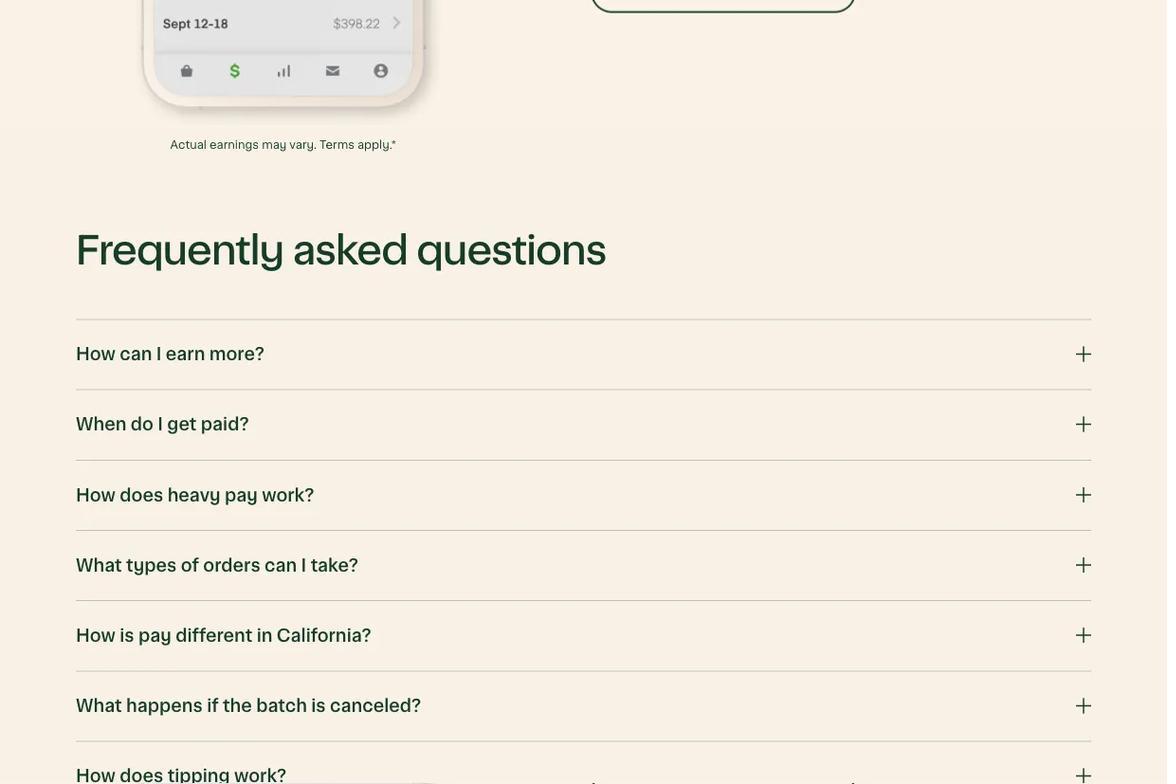 Task type: describe. For each thing, give the bounding box(es) containing it.
take?
[[311, 556, 359, 575]]

1 horizontal spatial pay
[[225, 486, 258, 504]]

if
[[207, 697, 219, 716]]

do
[[131, 416, 154, 434]]

how does heavy pay work?
[[76, 486, 314, 504]]

batch
[[256, 697, 307, 716]]

california?
[[277, 627, 372, 645]]

happens
[[126, 697, 203, 716]]

how for how is pay different in california?
[[76, 627, 116, 645]]

how for how can i earn more?
[[76, 345, 116, 364]]

the
[[223, 697, 252, 716]]

types
[[126, 556, 177, 575]]

of
[[181, 556, 199, 575]]

orders
[[203, 556, 261, 575]]

what for what happens if the batch is canceled?
[[76, 697, 122, 716]]

how can i earn more?
[[76, 345, 265, 364]]

how is pay different in california?
[[76, 627, 372, 645]]

asked
[[293, 230, 408, 272]]

i for get
[[158, 416, 163, 434]]

what happens if the batch is canceled?
[[76, 697, 421, 716]]

terms
[[320, 138, 355, 151]]

how for how does heavy pay work?
[[76, 486, 116, 504]]

may
[[262, 138, 287, 151]]

actual
[[170, 138, 207, 151]]



Task type: vqa. For each thing, say whether or not it's contained in the screenshot.
work?
yes



Task type: locate. For each thing, give the bounding box(es) containing it.
frequently asked questions
[[76, 230, 607, 272]]

0 vertical spatial can
[[120, 345, 152, 364]]

more?
[[209, 345, 265, 364]]

1 how from the top
[[76, 345, 116, 364]]

when
[[76, 416, 127, 434]]

different
[[176, 627, 253, 645]]

1 vertical spatial pay
[[139, 627, 172, 645]]

questions
[[417, 230, 607, 272]]

is right batch
[[311, 697, 326, 716]]

0 horizontal spatial is
[[120, 627, 134, 645]]

i
[[156, 345, 162, 364], [158, 416, 163, 434], [301, 556, 307, 575]]

work?
[[262, 486, 314, 504]]

2 what from the top
[[76, 697, 122, 716]]

can right orders
[[265, 556, 297, 575]]

0 vertical spatial i
[[156, 345, 162, 364]]

pay left work?
[[225, 486, 258, 504]]

what left types
[[76, 556, 122, 575]]

canceled?
[[330, 697, 421, 716]]

actual earnings may vary. terms apply.*
[[170, 138, 396, 151]]

1 horizontal spatial is
[[311, 697, 326, 716]]

what left the happens
[[76, 697, 122, 716]]

0 vertical spatial pay
[[225, 486, 258, 504]]

2 how from the top
[[76, 486, 116, 504]]

1 vertical spatial what
[[76, 697, 122, 716]]

3 how from the top
[[76, 627, 116, 645]]

1 vertical spatial how
[[76, 486, 116, 504]]

1 horizontal spatial can
[[265, 556, 297, 575]]

1 vertical spatial is
[[311, 697, 326, 716]]

0 vertical spatial is
[[120, 627, 134, 645]]

pay
[[225, 486, 258, 504], [139, 627, 172, 645]]

i left earn
[[156, 345, 162, 364]]

pay left different
[[139, 627, 172, 645]]

1 vertical spatial can
[[265, 556, 297, 575]]

paid?
[[201, 416, 249, 434]]

0 vertical spatial what
[[76, 556, 122, 575]]

in
[[257, 627, 273, 645]]

i left 'take?'
[[301, 556, 307, 575]]

can left earn
[[120, 345, 152, 364]]

0 horizontal spatial can
[[120, 345, 152, 364]]

what types of orders can i take?
[[76, 556, 359, 575]]

0 horizontal spatial pay
[[139, 627, 172, 645]]

1 vertical spatial i
[[158, 416, 163, 434]]

does
[[120, 486, 163, 504]]

1 what from the top
[[76, 556, 122, 575]]

what
[[76, 556, 122, 575], [76, 697, 122, 716]]

earnings
[[210, 138, 259, 151]]

how
[[76, 345, 116, 364], [76, 486, 116, 504], [76, 627, 116, 645]]

is
[[120, 627, 134, 645], [311, 697, 326, 716]]

what for what types of orders can i take?
[[76, 556, 122, 575]]

when do i get paid?
[[76, 416, 249, 434]]

is down types
[[120, 627, 134, 645]]

i for earn
[[156, 345, 162, 364]]

frequently
[[76, 230, 284, 272]]

2 vertical spatial how
[[76, 627, 116, 645]]

2 vertical spatial i
[[301, 556, 307, 575]]

apply.*
[[358, 138, 396, 151]]

i right the do
[[158, 416, 163, 434]]

can
[[120, 345, 152, 364], [265, 556, 297, 575]]

get
[[167, 416, 197, 434]]

earn
[[166, 345, 205, 364]]

vary.
[[290, 138, 317, 151]]

heavy
[[168, 486, 221, 504]]

0 vertical spatial how
[[76, 345, 116, 364]]



